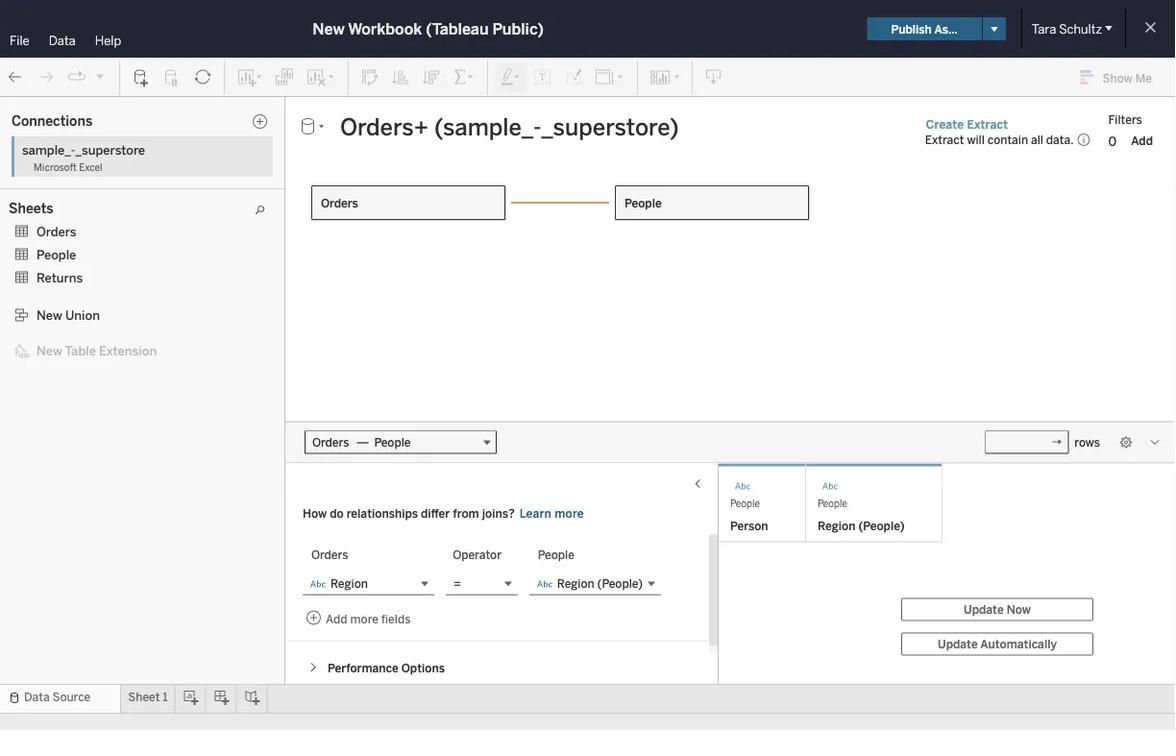 Task type: locate. For each thing, give the bounding box(es) containing it.
1 horizontal spatial sheet 1
[[382, 171, 451, 198]]

0 vertical spatial 95%
[[113, 305, 138, 319]]

microsoft
[[34, 161, 77, 173]]

data.
[[1046, 133, 1074, 147]]

95% up median with 95% ci
[[113, 305, 138, 319]]

create extract link
[[925, 116, 1009, 132]]

1 right source
[[163, 690, 168, 704]]

sheet 1 down rows
[[382, 171, 451, 198]]

update left now
[[964, 603, 1004, 617]]

_superstore
[[75, 142, 145, 158]]

1 down 'columns'
[[439, 171, 451, 198]]

2 vertical spatial line
[[74, 343, 97, 357]]

how do relationships differ from joins? learn more
[[303, 506, 584, 520]]

table
[[65, 343, 96, 358]]

tara
[[1032, 21, 1056, 37]]

1
[[439, 171, 451, 198], [163, 690, 168, 704]]

0 vertical spatial median
[[40, 204, 80, 218]]

1 vertical spatial line
[[87, 185, 110, 199]]

update automatically button
[[901, 633, 1093, 656]]

0 vertical spatial update
[[964, 603, 1004, 617]]

from
[[453, 506, 479, 520]]

extract down create
[[925, 133, 964, 147]]

ci for median with 95% ci
[[138, 324, 149, 338]]

plot
[[64, 223, 85, 237]]

0 vertical spatial ci
[[141, 305, 153, 319]]

columns
[[398, 102, 446, 116]]

average for average line
[[40, 185, 84, 199]]

me
[[1135, 71, 1152, 85]]

union
[[65, 307, 100, 323]]

None text field
[[332, 112, 908, 142], [985, 431, 1069, 454], [332, 112, 908, 142], [985, 431, 1069, 454]]

automatically
[[980, 637, 1057, 651]]

tooltip
[[267, 337, 300, 350]]

line down _superstore
[[93, 166, 116, 180]]

1 vertical spatial update
[[938, 637, 978, 651]]

highlight image
[[500, 68, 522, 87]]

sheet right source
[[128, 690, 160, 704]]

2 median from the top
[[40, 324, 80, 338]]

new down model
[[37, 307, 62, 323]]

show me
[[1103, 71, 1152, 85]]

all
[[1031, 133, 1043, 147]]

0 vertical spatial new
[[313, 20, 345, 38]]

2 average from the top
[[40, 305, 84, 319]]

(people)
[[858, 519, 905, 533]]

95%
[[113, 305, 138, 319], [109, 324, 135, 338]]

new for new union
[[37, 307, 62, 323]]

as...
[[934, 22, 958, 36]]

rows
[[398, 135, 427, 149]]

data up replay animation icon
[[49, 33, 76, 48]]

0 horizontal spatial extract
[[925, 133, 964, 147]]

2 vertical spatial new
[[37, 343, 62, 358]]

people
[[624, 196, 662, 210], [37, 247, 76, 262], [730, 498, 760, 510], [818, 498, 847, 510], [538, 547, 574, 561]]

now
[[1007, 603, 1031, 617]]

add
[[1131, 134, 1153, 148]]

average with 95% ci
[[40, 305, 153, 319]]

data down the undo "image"
[[12, 102, 39, 118]]

0 vertical spatial 1
[[439, 171, 451, 198]]

with for median with 95% ci
[[83, 324, 106, 338]]

collapse image
[[176, 105, 187, 116]]

1 horizontal spatial sheet
[[382, 171, 435, 198]]

1 vertical spatial ci
[[138, 324, 149, 338]]

1 vertical spatial extract
[[925, 133, 964, 147]]

1 vertical spatial average
[[40, 305, 84, 319]]

contain
[[987, 133, 1028, 147]]

with up median with 95% ci
[[87, 305, 110, 319]]

line down median with 95% ci
[[74, 343, 97, 357]]

help
[[95, 33, 121, 48]]

pages
[[221, 103, 253, 117]]

2 vertical spatial with
[[83, 324, 106, 338]]

with for median with quartiles
[[83, 204, 106, 218]]

data
[[49, 33, 76, 48], [12, 102, 39, 118], [24, 690, 50, 704]]

1 vertical spatial sheet 1
[[128, 690, 168, 704]]

0 vertical spatial average
[[40, 185, 84, 199]]

average for average with 95% ci
[[40, 305, 84, 319]]

people person
[[730, 498, 768, 533]]

2 vertical spatial data
[[24, 690, 50, 704]]

0
[[1108, 133, 1117, 149]]

replay animation image
[[94, 70, 106, 82]]

median up box plot
[[40, 204, 80, 218]]

sheet down rows
[[382, 171, 435, 198]]

line
[[93, 166, 116, 180], [87, 185, 110, 199], [74, 343, 97, 357]]

sheet 1 right source
[[128, 690, 168, 704]]

new table extension
[[37, 343, 157, 358]]

95% up extension at the top left of the page
[[109, 324, 135, 338]]

returns
[[37, 270, 83, 285]]

update
[[964, 603, 1004, 617], [938, 637, 978, 651]]

1 vertical spatial with
[[87, 305, 110, 319]]

0 vertical spatial sheet
[[382, 171, 435, 198]]

0 vertical spatial with
[[83, 204, 106, 218]]

median with quartiles
[[40, 204, 158, 218]]

sheet 1
[[382, 171, 451, 198], [128, 690, 168, 704]]

update now button
[[901, 598, 1093, 621]]

source
[[52, 690, 91, 704]]

new
[[313, 20, 345, 38], [37, 307, 62, 323], [37, 343, 62, 358]]

workbook
[[348, 20, 422, 38]]

1 vertical spatial orders
[[37, 224, 76, 239]]

1 vertical spatial 95%
[[109, 324, 135, 338]]

constant
[[40, 166, 90, 180]]

replay animation image
[[67, 67, 86, 87]]

show
[[1103, 71, 1132, 85]]

update down update now
[[938, 637, 978, 651]]

average
[[40, 185, 84, 199], [40, 305, 84, 319]]

1 vertical spatial median
[[40, 324, 80, 338]]

grid
[[719, 464, 1175, 684]]

1 median from the top
[[40, 204, 80, 218]]

extract
[[967, 117, 1008, 131], [925, 133, 964, 147]]

rows
[[1074, 435, 1100, 449]]

show/hide cards image
[[649, 68, 680, 87]]

0 vertical spatial extract
[[967, 117, 1008, 131]]

sheets
[[9, 201, 53, 217]]

update now
[[964, 603, 1031, 617]]

with down average line
[[83, 204, 106, 218]]

0 horizontal spatial 1
[[163, 690, 168, 704]]

0 vertical spatial line
[[93, 166, 116, 180]]

line for constant line
[[93, 166, 116, 180]]

average line
[[40, 185, 110, 199]]

sample_-_superstore microsoft excel
[[22, 142, 145, 173]]

1 horizontal spatial 1
[[439, 171, 451, 198]]

ci
[[141, 305, 153, 319], [138, 324, 149, 338]]

create
[[926, 117, 964, 131]]

orders
[[321, 196, 358, 210], [37, 224, 76, 239], [311, 547, 348, 561]]

average down constant
[[40, 185, 84, 199]]

new left table
[[37, 343, 62, 358]]

median
[[40, 204, 80, 218], [40, 324, 80, 338]]

data left source
[[24, 690, 50, 704]]

public)
[[492, 20, 544, 38]]

median down new union
[[40, 324, 80, 338]]

line up the median with quartiles
[[87, 185, 110, 199]]

excel
[[79, 161, 103, 173]]

median for median with 95% ci
[[40, 324, 80, 338]]

new data source image
[[132, 68, 151, 87]]

new up clear sheet icon
[[313, 20, 345, 38]]

differ
[[421, 506, 450, 520]]

operator
[[453, 547, 502, 561]]

with
[[83, 204, 106, 218], [87, 305, 110, 319], [83, 324, 106, 338]]

0 horizontal spatial sheet 1
[[128, 690, 168, 704]]

more
[[555, 506, 584, 520]]

1 vertical spatial sheet
[[128, 690, 160, 704]]

average down "returns"
[[40, 305, 84, 319]]

refresh data source image
[[193, 68, 212, 87]]

sheet
[[382, 171, 435, 198], [128, 690, 160, 704]]

1 vertical spatial new
[[37, 307, 62, 323]]

1 average from the top
[[40, 185, 84, 199]]

with down average with 95% ci at the top left of page
[[83, 324, 106, 338]]

extract up will
[[967, 117, 1008, 131]]

0 vertical spatial sheet 1
[[382, 171, 451, 198]]

new worksheet image
[[236, 68, 263, 87]]

learn more link
[[519, 505, 585, 521]]

median with 95% ci
[[40, 324, 149, 338]]



Task type: vqa. For each thing, say whether or not it's contained in the screenshot.
See All Recent Activity Element
no



Task type: describe. For each thing, give the bounding box(es) containing it.
people inside people person
[[730, 498, 760, 510]]

format workbook image
[[564, 68, 583, 87]]

publish as... button
[[867, 17, 982, 40]]

with for average with 95% ci
[[87, 305, 110, 319]]

will
[[967, 133, 985, 147]]

update automatically
[[938, 637, 1057, 651]]

median for median with quartiles
[[40, 204, 80, 218]]

new union
[[37, 307, 100, 323]]

sample_-
[[22, 142, 75, 158]]

swap rows and columns image
[[360, 68, 379, 87]]

1 vertical spatial 1
[[163, 690, 168, 704]]

grid containing person
[[719, 464, 1175, 684]]

filters
[[1108, 113, 1142, 127]]

analytics
[[88, 102, 143, 118]]

trend line
[[40, 343, 97, 357]]

show me button
[[1072, 62, 1169, 92]]

totals
[[40, 243, 73, 257]]

redo image
[[37, 68, 56, 87]]

how
[[303, 506, 327, 520]]

1 horizontal spatial extract
[[967, 117, 1008, 131]]

publish as...
[[891, 22, 958, 36]]

constant line
[[40, 166, 116, 180]]

95% for average with 95% ci
[[113, 305, 138, 319]]

joins?
[[482, 506, 515, 520]]

ci for average with 95% ci
[[141, 305, 153, 319]]

line for average line
[[87, 185, 110, 199]]

update for update now
[[964, 603, 1004, 617]]

95% for median with 95% ci
[[109, 324, 135, 338]]

2 vertical spatial orders
[[311, 547, 348, 561]]

1 vertical spatial data
[[12, 102, 39, 118]]

do
[[330, 506, 344, 520]]

summarize
[[17, 141, 85, 156]]

box
[[40, 223, 61, 237]]

tara schultz
[[1032, 21, 1102, 37]]

undo image
[[6, 68, 25, 87]]

region (people)
[[818, 519, 905, 533]]

model
[[17, 280, 54, 295]]

box plot
[[40, 223, 85, 237]]

add button
[[1122, 131, 1162, 151]]

publish
[[891, 22, 932, 36]]

trend
[[40, 343, 71, 357]]

update for update automatically
[[938, 637, 978, 651]]

schultz
[[1059, 21, 1102, 37]]

create extract
[[926, 117, 1008, 131]]

0 vertical spatial orders
[[321, 196, 358, 210]]

0 vertical spatial data
[[49, 33, 76, 48]]

totals image
[[453, 68, 476, 87]]

(tableau
[[426, 20, 489, 38]]

0 horizontal spatial sheet
[[128, 690, 160, 704]]

marks
[[221, 204, 254, 218]]

extension
[[99, 343, 157, 358]]

connections
[[12, 113, 92, 129]]

line for trend line
[[74, 343, 97, 357]]

download image
[[704, 68, 723, 87]]

new workbook (tableau public)
[[313, 20, 544, 38]]

file
[[10, 33, 29, 48]]

pause auto updates image
[[162, 68, 182, 87]]

size
[[273, 283, 294, 296]]

extract will contain all data.
[[925, 133, 1074, 147]]

new for new table extension
[[37, 343, 62, 358]]

clear sheet image
[[306, 68, 336, 87]]

sort ascending image
[[391, 68, 410, 87]]

show labels image
[[533, 68, 552, 87]]

fit image
[[595, 68, 625, 87]]

duplicate image
[[275, 68, 294, 87]]

new for new workbook (tableau public)
[[313, 20, 345, 38]]

learn
[[520, 506, 552, 520]]

quartiles
[[109, 204, 158, 218]]

data source
[[24, 690, 91, 704]]

region
[[818, 519, 855, 533]]

person
[[730, 519, 768, 533]]

relationships
[[347, 506, 418, 520]]

sort descending image
[[422, 68, 441, 87]]



